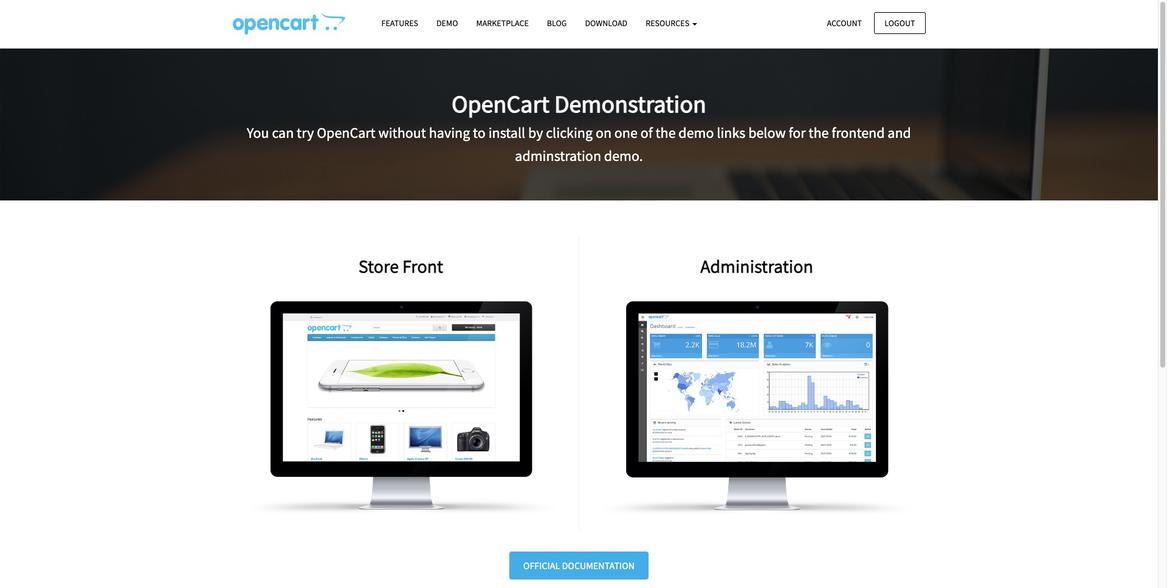 Task type: locate. For each thing, give the bounding box(es) containing it.
view for store
[[352, 379, 377, 391]]

demo left 'links'
[[679, 123, 714, 142]]

store
[[359, 255, 399, 278], [380, 379, 413, 391]]

front
[[403, 255, 444, 278], [416, 379, 451, 391]]

official documentation link
[[510, 552, 649, 580]]

1 horizontal spatial view
[[699, 371, 724, 383]]

opencart - demo image
[[233, 13, 345, 35]]

resources
[[646, 18, 692, 29]]

store front
[[359, 255, 444, 278]]

administration
[[701, 255, 814, 278], [728, 371, 815, 383]]

0 vertical spatial administration
[[701, 255, 814, 278]]

the right of
[[656, 123, 676, 142]]

adminstration
[[515, 147, 602, 166]]

1 vertical spatial front
[[416, 379, 451, 391]]

try
[[297, 123, 314, 142]]

demo.
[[604, 147, 643, 166]]

login
[[689, 387, 721, 399]]

account link
[[817, 12, 873, 34]]

1 the from the left
[[656, 123, 676, 142]]

by
[[529, 123, 543, 142]]

the right for
[[809, 123, 829, 142]]

1 horizontal spatial demo
[[797, 387, 825, 399]]

1 horizontal spatial opencart
[[452, 89, 550, 119]]

1 horizontal spatial the
[[809, 123, 829, 142]]

opencart
[[452, 89, 550, 119], [317, 123, 376, 142]]

view administration login & password: demo
[[689, 371, 825, 399]]

view for administration
[[699, 371, 724, 383]]

one
[[615, 123, 638, 142]]

0 horizontal spatial the
[[656, 123, 676, 142]]

password:
[[734, 387, 794, 399]]

account
[[828, 17, 863, 28]]

clicking
[[546, 123, 593, 142]]

official documentation
[[524, 560, 635, 572]]

marketplace link
[[467, 13, 538, 34]]

&
[[724, 387, 731, 399]]

1 vertical spatial demo
[[797, 387, 825, 399]]

demo right password:
[[797, 387, 825, 399]]

features
[[382, 18, 418, 29]]

demo
[[679, 123, 714, 142], [797, 387, 825, 399]]

view inside view administration login & password: demo
[[699, 371, 724, 383]]

opencart up install
[[452, 89, 550, 119]]

of
[[641, 123, 653, 142]]

resources link
[[637, 13, 707, 34]]

0 horizontal spatial view
[[352, 379, 377, 391]]

the
[[656, 123, 676, 142], [809, 123, 829, 142]]

opencart right try
[[317, 123, 376, 142]]

install
[[489, 123, 526, 142]]

0 vertical spatial store
[[359, 255, 399, 278]]

0 vertical spatial demo
[[679, 123, 714, 142]]

view
[[699, 371, 724, 383], [352, 379, 377, 391]]

logout
[[885, 17, 916, 28]]

administration inside view administration login & password: demo
[[728, 371, 815, 383]]

you
[[247, 123, 269, 142]]

0 vertical spatial opencart
[[452, 89, 550, 119]]

documentation
[[562, 560, 635, 572]]

1 vertical spatial administration
[[728, 371, 815, 383]]

to
[[473, 123, 486, 142]]

1 vertical spatial opencart
[[317, 123, 376, 142]]

0 horizontal spatial demo
[[679, 123, 714, 142]]



Task type: describe. For each thing, give the bounding box(es) containing it.
1 vertical spatial store
[[380, 379, 413, 391]]

download link
[[576, 13, 637, 34]]

links
[[717, 123, 746, 142]]

logout link
[[875, 12, 926, 34]]

opencart demonstration you can try opencart without having to install by clicking on one of the demo links below for the frontend and adminstration demo.
[[247, 89, 912, 166]]

0 horizontal spatial opencart
[[317, 123, 376, 142]]

demo inside opencart demonstration you can try opencart without having to install by clicking on one of the demo links below for the frontend and adminstration demo.
[[679, 123, 714, 142]]

0 vertical spatial front
[[403, 255, 444, 278]]

official
[[524, 560, 560, 572]]

and
[[888, 123, 912, 142]]

demo inside view administration login & password: demo
[[797, 387, 825, 399]]

marketplace
[[477, 18, 529, 29]]

blog
[[547, 18, 567, 29]]

frontend
[[832, 123, 885, 142]]

on
[[596, 123, 612, 142]]

2 the from the left
[[809, 123, 829, 142]]

view store front link
[[224, 237, 579, 534]]

can
[[272, 123, 294, 142]]

demonstration
[[555, 89, 707, 119]]

download
[[585, 18, 628, 29]]

for
[[789, 123, 806, 142]]

having
[[429, 123, 470, 142]]

features link
[[373, 13, 428, 34]]

demo
[[437, 18, 458, 29]]

view store front
[[352, 379, 451, 391]]

below
[[749, 123, 786, 142]]

blog link
[[538, 13, 576, 34]]

without
[[379, 123, 426, 142]]

demo link
[[428, 13, 467, 34]]



Task type: vqa. For each thing, say whether or not it's contained in the screenshot.
OPENCART - CHAMELEON - RESPONSIVE & MULTIPURPOSE TEMPLATE + QUICK START image
no



